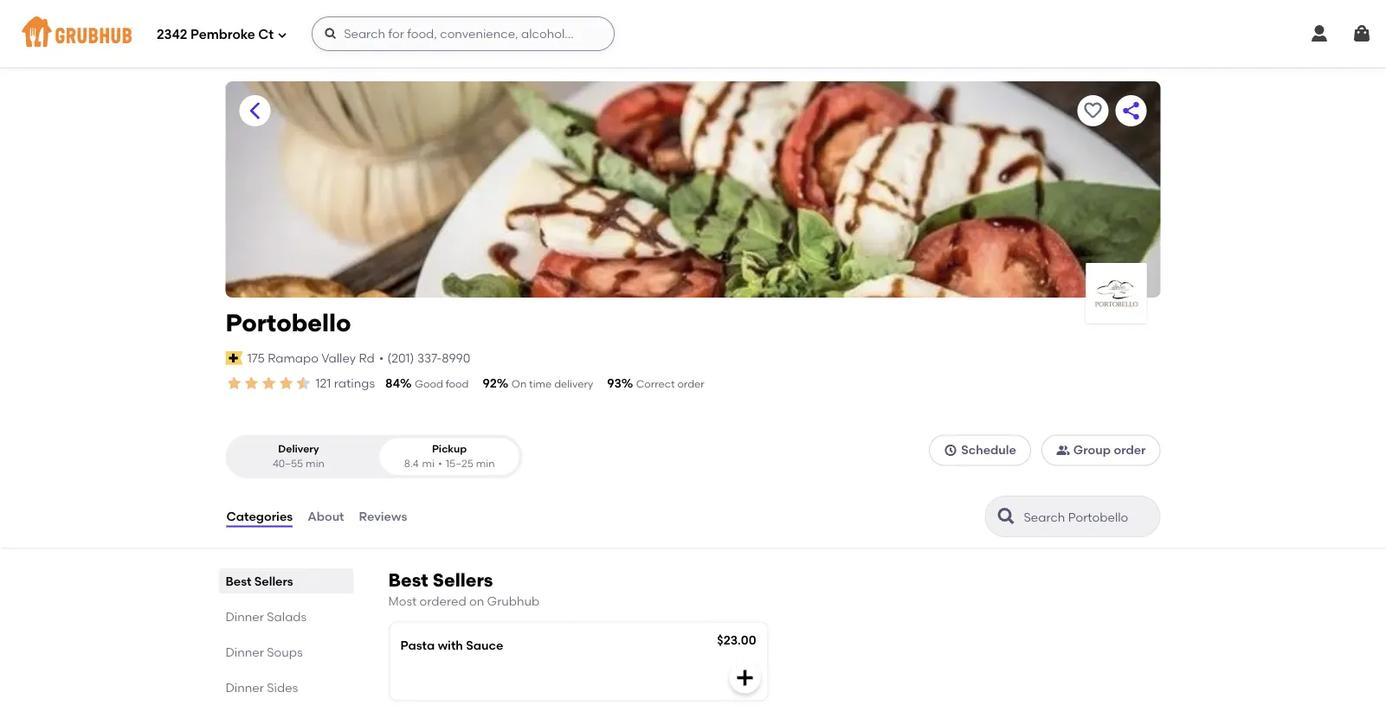 Task type: vqa. For each thing, say whether or not it's contained in the screenshot.
Schedule
yes



Task type: describe. For each thing, give the bounding box(es) containing it.
soups
[[267, 645, 303, 660]]

schedule button
[[929, 435, 1031, 466]]

dinner soups tab
[[226, 643, 347, 662]]

categories
[[226, 510, 293, 524]]

ordered
[[420, 595, 466, 609]]

main navigation navigation
[[0, 0, 1386, 68]]

pasta with sauce
[[400, 638, 503, 653]]

121
[[316, 376, 331, 391]]

175 ramapo valley rd
[[247, 351, 375, 366]]

caret left icon image
[[245, 100, 265, 121]]

Search Portobello search field
[[1022, 509, 1155, 526]]

dinner for dinner salads
[[226, 610, 264, 624]]

rd
[[359, 351, 375, 366]]

portobello logo image
[[1086, 263, 1147, 324]]

15–25
[[446, 458, 474, 470]]

8990
[[442, 351, 471, 366]]

40–55
[[273, 458, 303, 470]]

pickup 8.4 mi • 15–25 min
[[404, 443, 495, 470]]

dinner salads
[[226, 610, 307, 624]]

group order button
[[1042, 435, 1161, 466]]

group order
[[1074, 443, 1146, 458]]

time
[[529, 378, 552, 391]]

valley
[[321, 351, 356, 366]]

pembroke
[[190, 27, 255, 43]]

min inside delivery 40–55 min
[[306, 458, 325, 470]]

175
[[247, 351, 265, 366]]

(201) 337-8990 button
[[387, 350, 471, 367]]

2342 pembroke ct
[[157, 27, 274, 43]]

best for best sellers most ordered on grubhub
[[388, 570, 428, 592]]

correct
[[636, 378, 675, 391]]

schedule
[[961, 443, 1016, 458]]

option group containing delivery 40–55 min
[[226, 435, 523, 479]]

correct order
[[636, 378, 705, 391]]

with
[[438, 638, 463, 653]]

on
[[469, 595, 484, 609]]

svg image inside schedule button
[[944, 444, 958, 457]]

0 vertical spatial •
[[379, 351, 384, 366]]

dinner salads tab
[[226, 608, 347, 626]]

save this restaurant image
[[1083, 100, 1104, 121]]

121 ratings
[[316, 376, 375, 391]]

ramapo
[[268, 351, 319, 366]]

delivery
[[554, 378, 593, 391]]

most
[[388, 595, 417, 609]]

Search for food, convenience, alcohol... search field
[[312, 16, 615, 51]]

delivery 40–55 min
[[273, 443, 325, 470]]

92
[[483, 376, 497, 391]]

93
[[607, 376, 622, 391]]

• inside 'pickup 8.4 mi • 15–25 min'
[[438, 458, 442, 470]]



Task type: locate. For each thing, give the bounding box(es) containing it.
0 vertical spatial order
[[677, 378, 705, 391]]

order for group order
[[1114, 443, 1146, 458]]

best for best sellers
[[226, 574, 251, 589]]

sellers up on
[[433, 570, 493, 592]]

reviews button
[[358, 486, 408, 548]]

dinner left sides
[[226, 681, 264, 695]]

order for correct order
[[677, 378, 705, 391]]

min
[[306, 458, 325, 470], [476, 458, 495, 470]]

1 horizontal spatial sellers
[[433, 570, 493, 592]]

star icon image
[[226, 375, 243, 392], [243, 375, 260, 392], [260, 375, 278, 392], [278, 375, 295, 392], [295, 375, 312, 392], [295, 375, 312, 392]]

best up dinner salads
[[226, 574, 251, 589]]

0 horizontal spatial sellers
[[254, 574, 293, 589]]

dinner soups
[[226, 645, 303, 660]]

• (201) 337-8990
[[379, 351, 471, 366]]

2 vertical spatial dinner
[[226, 681, 264, 695]]

sellers for best sellers most ordered on grubhub
[[433, 570, 493, 592]]

svg image
[[1309, 23, 1330, 44], [1352, 23, 1372, 44]]

order right "correct"
[[677, 378, 705, 391]]

1 horizontal spatial •
[[438, 458, 442, 470]]

best sellers most ordered on grubhub
[[388, 570, 540, 609]]

on time delivery
[[512, 378, 593, 391]]

salads
[[267, 610, 307, 624]]

order
[[677, 378, 705, 391], [1114, 443, 1146, 458]]

1 min from the left
[[306, 458, 325, 470]]

svg image
[[324, 27, 338, 41], [277, 30, 288, 40], [944, 444, 958, 457], [735, 668, 756, 689]]

sellers inside best sellers most ordered on grubhub
[[433, 570, 493, 592]]

on
[[512, 378, 527, 391]]

84
[[385, 376, 400, 391]]

dinner up dinner sides
[[226, 645, 264, 660]]

1 horizontal spatial svg image
[[1352, 23, 1372, 44]]

1 vertical spatial dinner
[[226, 645, 264, 660]]

subscription pass image
[[226, 351, 243, 365]]

mi
[[422, 458, 435, 470]]

food
[[446, 378, 469, 391]]

people icon image
[[1056, 444, 1070, 457]]

0 vertical spatial dinner
[[226, 610, 264, 624]]

about
[[308, 510, 344, 524]]

pasta
[[400, 638, 435, 653]]

•
[[379, 351, 384, 366], [438, 458, 442, 470]]

• right rd at the left of page
[[379, 351, 384, 366]]

• right mi
[[438, 458, 442, 470]]

sellers up dinner salads
[[254, 574, 293, 589]]

3 dinner from the top
[[226, 681, 264, 695]]

dinner
[[226, 610, 264, 624], [226, 645, 264, 660], [226, 681, 264, 695]]

best sellers tab
[[226, 572, 347, 591]]

dinner for dinner soups
[[226, 645, 264, 660]]

2 svg image from the left
[[1352, 23, 1372, 44]]

dinner sides tab
[[226, 679, 347, 697]]

0 horizontal spatial svg image
[[1309, 23, 1330, 44]]

sides
[[267, 681, 298, 695]]

1 svg image from the left
[[1309, 23, 1330, 44]]

min inside 'pickup 8.4 mi • 15–25 min'
[[476, 458, 495, 470]]

good food
[[415, 378, 469, 391]]

group
[[1074, 443, 1111, 458]]

order inside button
[[1114, 443, 1146, 458]]

8.4
[[404, 458, 419, 470]]

delivery
[[278, 443, 319, 455]]

1 horizontal spatial order
[[1114, 443, 1146, 458]]

2342
[[157, 27, 187, 43]]

1 vertical spatial •
[[438, 458, 442, 470]]

best sellers
[[226, 574, 293, 589]]

best inside best sellers most ordered on grubhub
[[388, 570, 428, 592]]

share icon image
[[1121, 100, 1142, 121]]

0 horizontal spatial •
[[379, 351, 384, 366]]

0 horizontal spatial best
[[226, 574, 251, 589]]

sellers for best sellers
[[254, 574, 293, 589]]

(201)
[[387, 351, 414, 366]]

1 dinner from the top
[[226, 610, 264, 624]]

best up "most"
[[388, 570, 428, 592]]

categories button
[[226, 486, 294, 548]]

$23.00
[[717, 633, 756, 648]]

good
[[415, 378, 443, 391]]

sellers
[[433, 570, 493, 592], [254, 574, 293, 589]]

option group
[[226, 435, 523, 479]]

best inside 'tab'
[[226, 574, 251, 589]]

1 horizontal spatial min
[[476, 458, 495, 470]]

ct
[[258, 27, 274, 43]]

min right 15–25
[[476, 458, 495, 470]]

sauce
[[466, 638, 503, 653]]

min down delivery
[[306, 458, 325, 470]]

best
[[388, 570, 428, 592], [226, 574, 251, 589]]

175 ramapo valley rd button
[[247, 349, 376, 368]]

337-
[[417, 351, 442, 366]]

2 min from the left
[[476, 458, 495, 470]]

sellers inside best sellers 'tab'
[[254, 574, 293, 589]]

dinner for dinner sides
[[226, 681, 264, 695]]

0 horizontal spatial min
[[306, 458, 325, 470]]

search icon image
[[996, 507, 1017, 527]]

dinner down best sellers
[[226, 610, 264, 624]]

grubhub
[[487, 595, 540, 609]]

about button
[[307, 486, 345, 548]]

reviews
[[359, 510, 407, 524]]

dinner sides
[[226, 681, 298, 695]]

order right group
[[1114, 443, 1146, 458]]

pickup
[[432, 443, 467, 455]]

portobello
[[226, 309, 351, 338]]

1 vertical spatial order
[[1114, 443, 1146, 458]]

dinner inside tab
[[226, 610, 264, 624]]

1 horizontal spatial best
[[388, 570, 428, 592]]

ratings
[[334, 376, 375, 391]]

0 horizontal spatial order
[[677, 378, 705, 391]]

2 dinner from the top
[[226, 645, 264, 660]]

save this restaurant button
[[1078, 95, 1109, 126]]



